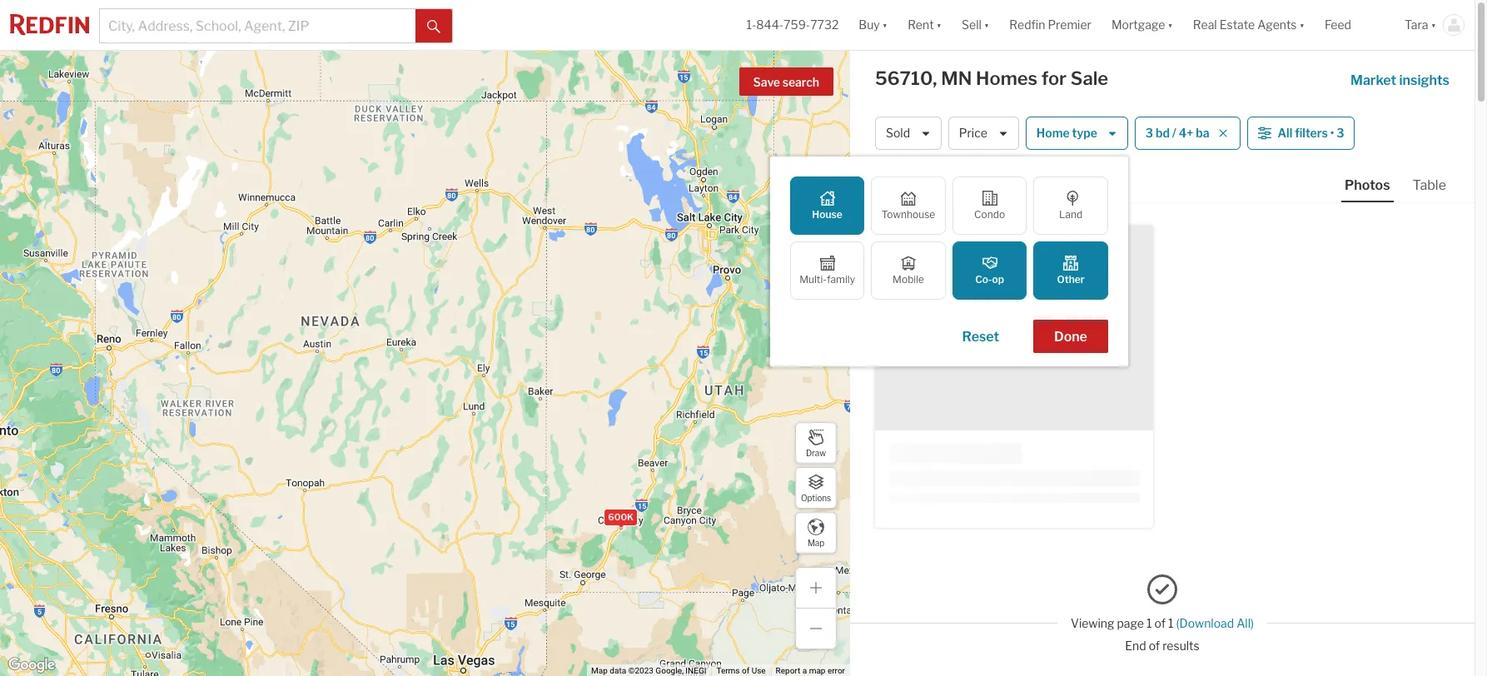 Task type: describe. For each thing, give the bounding box(es) containing it.
sell ▾ button
[[952, 0, 1000, 50]]

draw button
[[796, 422, 837, 464]]

done button
[[1034, 320, 1109, 353]]

viewing
[[1071, 616, 1115, 630]]

tara
[[1405, 18, 1429, 32]]

ba
[[1196, 126, 1210, 140]]

market insights link
[[1351, 54, 1450, 91]]

redfin
[[1010, 18, 1046, 32]]

sort :
[[935, 174, 963, 188]]

market insights
[[1351, 72, 1450, 88]]

premier
[[1048, 18, 1092, 32]]

sold
[[886, 126, 911, 140]]

redfin premier
[[1010, 18, 1092, 32]]

bd
[[1156, 126, 1170, 140]]

home
[[1037, 126, 1070, 140]]

all)
[[1237, 616, 1255, 630]]

market
[[1351, 72, 1397, 88]]

56710,
[[876, 67, 938, 89]]

56710, mn homes for sale
[[876, 67, 1109, 89]]

price button
[[949, 117, 1020, 150]]

photos button
[[1342, 177, 1410, 202]]

Mobile checkbox
[[872, 242, 946, 300]]

City, Address, School, Agent, ZIP search field
[[100, 9, 416, 42]]

house
[[812, 208, 843, 221]]

reset
[[963, 329, 1000, 345]]

report a map error link
[[776, 666, 846, 676]]

/
[[1173, 126, 1177, 140]]

type
[[1073, 126, 1098, 140]]

done
[[1055, 329, 1088, 345]]

real estate agents ▾ link
[[1194, 0, 1305, 50]]

terms
[[717, 666, 740, 676]]

1-844-759-7732 link
[[747, 18, 839, 32]]

1 3 from the left
[[1146, 126, 1154, 140]]

error
[[828, 666, 846, 676]]

mn
[[942, 67, 973, 89]]

sell ▾
[[962, 18, 990, 32]]

terms of use link
[[717, 666, 766, 676]]

rent ▾ button
[[898, 0, 952, 50]]

all filters • 3
[[1278, 126, 1345, 140]]

land
[[1060, 208, 1083, 221]]

feed button
[[1315, 0, 1395, 50]]

report a map error
[[776, 666, 846, 676]]

reset button
[[942, 320, 1020, 353]]

©2023
[[629, 666, 654, 676]]

remove 3 bd / 4+ ba image
[[1218, 128, 1228, 138]]

co-
[[976, 273, 993, 286]]

of for results
[[1149, 639, 1161, 653]]

inegi
[[686, 666, 707, 676]]

4+
[[1179, 126, 1194, 140]]

estate
[[1220, 18, 1255, 32]]

sort
[[935, 174, 960, 188]]

Multi-family checkbox
[[790, 242, 865, 300]]

House checkbox
[[790, 177, 865, 235]]

google,
[[656, 666, 684, 676]]

save
[[754, 75, 780, 89]]

map for map data ©2023 google, inegi
[[592, 666, 608, 676]]

Land checkbox
[[1034, 177, 1109, 235]]

buy ▾ button
[[849, 0, 898, 50]]

Condo checkbox
[[953, 177, 1027, 235]]

home
[[884, 174, 915, 188]]

table
[[1413, 177, 1447, 193]]

end of results
[[1126, 639, 1200, 653]]

search
[[783, 75, 820, 89]]

2 horizontal spatial 1
[[1169, 616, 1174, 630]]

submit search image
[[427, 20, 441, 33]]

real estate agents ▾
[[1194, 18, 1305, 32]]

options
[[801, 493, 831, 503]]

1 inside 1 home •
[[876, 174, 881, 188]]

price
[[959, 126, 988, 140]]

rent ▾
[[908, 18, 942, 32]]

op
[[993, 273, 1005, 286]]

redfin premier button
[[1000, 0, 1102, 50]]

▾ for mortgage ▾
[[1168, 18, 1174, 32]]

sell
[[962, 18, 982, 32]]

map for map
[[808, 538, 825, 548]]

▾ for buy ▾
[[883, 18, 888, 32]]

all
[[1278, 126, 1293, 140]]



Task type: locate. For each thing, give the bounding box(es) containing it.
6 ▾ from the left
[[1432, 18, 1437, 32]]

3
[[1146, 126, 1154, 140], [1337, 126, 1345, 140]]

map
[[809, 666, 826, 676]]

Co-op checkbox
[[953, 242, 1027, 300]]

home type
[[1037, 126, 1098, 140]]

• inside button
[[1331, 126, 1335, 140]]

table button
[[1410, 177, 1450, 201]]

1 ▾ from the left
[[883, 18, 888, 32]]

tara ▾
[[1405, 18, 1437, 32]]

of up end of results
[[1155, 616, 1166, 630]]

of
[[1155, 616, 1166, 630], [1149, 639, 1161, 653], [742, 666, 750, 676]]

of for use
[[742, 666, 750, 676]]

a
[[803, 666, 807, 676]]

Other checkbox
[[1034, 242, 1109, 300]]

1 left home
[[876, 174, 881, 188]]

multi-
[[800, 273, 827, 286]]

▾ for sell ▾
[[985, 18, 990, 32]]

1 horizontal spatial 1
[[1147, 616, 1152, 630]]

1 right page in the right of the page
[[1147, 616, 1152, 630]]

1 home •
[[876, 174, 927, 189]]

mortgage ▾
[[1112, 18, 1174, 32]]

1 vertical spatial •
[[923, 175, 927, 189]]

options button
[[796, 467, 837, 509]]

Townhouse checkbox
[[872, 177, 946, 235]]

map left 'data'
[[592, 666, 608, 676]]

feed
[[1325, 18, 1352, 32]]

co-op
[[976, 273, 1005, 286]]

mortgage
[[1112, 18, 1166, 32]]

0 horizontal spatial 1
[[876, 174, 881, 188]]

:
[[960, 174, 963, 188]]

home type button
[[1026, 117, 1129, 150]]

recommended button
[[963, 173, 1063, 189]]

1 up end of results
[[1169, 616, 1174, 630]]

1 vertical spatial map
[[592, 666, 608, 676]]

▾ for tara ▾
[[1432, 18, 1437, 32]]

• for home
[[923, 175, 927, 189]]

1 vertical spatial of
[[1149, 639, 1161, 653]]

• for filters
[[1331, 126, 1335, 140]]

for
[[1042, 67, 1067, 89]]

use
[[752, 666, 766, 676]]

buy
[[859, 18, 880, 32]]

option group containing house
[[790, 177, 1109, 300]]

draw
[[806, 448, 826, 458]]

1-844-759-7732
[[747, 18, 839, 32]]

2 ▾ from the left
[[937, 18, 942, 32]]

save search
[[754, 75, 820, 89]]

▾ right mortgage
[[1168, 18, 1174, 32]]

all filters • 3 button
[[1247, 117, 1356, 150]]

option group
[[790, 177, 1109, 300]]

• right filters
[[1331, 126, 1335, 140]]

▾ right the buy
[[883, 18, 888, 32]]

1 horizontal spatial 3
[[1337, 126, 1345, 140]]

1 horizontal spatial •
[[1331, 126, 1335, 140]]

data
[[610, 666, 627, 676]]

other
[[1057, 273, 1085, 286]]

map down 'options'
[[808, 538, 825, 548]]

2 3 from the left
[[1337, 126, 1345, 140]]

0 vertical spatial map
[[808, 538, 825, 548]]

▾ right agents
[[1300, 18, 1305, 32]]

4 ▾ from the left
[[1168, 18, 1174, 32]]

▾ right sell
[[985, 18, 990, 32]]

family
[[827, 273, 856, 286]]

2 vertical spatial of
[[742, 666, 750, 676]]

3 right filters
[[1337, 126, 1345, 140]]

end
[[1126, 639, 1147, 653]]

▾ right tara
[[1432, 18, 1437, 32]]

7732
[[811, 18, 839, 32]]

results
[[1163, 639, 1200, 653]]

save search button
[[739, 67, 834, 96]]

recommended
[[965, 174, 1050, 188]]

dialog
[[770, 157, 1129, 367]]

map inside button
[[808, 538, 825, 548]]

mobile
[[893, 273, 925, 286]]

(download all) link
[[1177, 616, 1255, 630]]

of right end
[[1149, 639, 1161, 653]]

map data ©2023 google, inegi
[[592, 666, 707, 676]]

homes
[[976, 67, 1038, 89]]

0 vertical spatial of
[[1155, 616, 1166, 630]]

1-
[[747, 18, 757, 32]]

0 horizontal spatial map
[[592, 666, 608, 676]]

sale
[[1071, 67, 1109, 89]]

3 left bd
[[1146, 126, 1154, 140]]

3 bd / 4+ ba button
[[1135, 117, 1241, 150]]

•
[[1331, 126, 1335, 140], [923, 175, 927, 189]]

real estate agents ▾ button
[[1184, 0, 1315, 50]]

terms of use
[[717, 666, 766, 676]]

844-
[[757, 18, 784, 32]]

• left sort
[[923, 175, 927, 189]]

1 horizontal spatial map
[[808, 538, 825, 548]]

dialog containing reset
[[770, 157, 1129, 367]]

photos
[[1345, 177, 1391, 193]]

5 ▾ from the left
[[1300, 18, 1305, 32]]

condo
[[975, 208, 1006, 221]]

sell ▾ button
[[962, 0, 990, 50]]

3 ▾ from the left
[[985, 18, 990, 32]]

insights
[[1400, 72, 1450, 88]]

map
[[808, 538, 825, 548], [592, 666, 608, 676]]

▾ right rent
[[937, 18, 942, 32]]

viewing page 1 of 1 (download all)
[[1071, 616, 1255, 630]]

0 vertical spatial •
[[1331, 126, 1335, 140]]

759-
[[784, 18, 811, 32]]

map region
[[0, 0, 877, 676]]

▾ for rent ▾
[[937, 18, 942, 32]]

of left use
[[742, 666, 750, 676]]

real
[[1194, 18, 1218, 32]]

0 horizontal spatial 3
[[1146, 126, 1154, 140]]

mortgage ▾ button
[[1102, 0, 1184, 50]]

filters
[[1296, 126, 1329, 140]]

rent ▾ button
[[908, 0, 942, 50]]

rent
[[908, 18, 934, 32]]

google image
[[4, 655, 59, 676]]

• inside 1 home •
[[923, 175, 927, 189]]

agents
[[1258, 18, 1297, 32]]

0 horizontal spatial •
[[923, 175, 927, 189]]

sold button
[[876, 117, 942, 150]]

mortgage ▾ button
[[1112, 0, 1174, 50]]

report
[[776, 666, 801, 676]]

buy ▾ button
[[859, 0, 888, 50]]



Task type: vqa. For each thing, say whether or not it's contained in the screenshot.
396-
no



